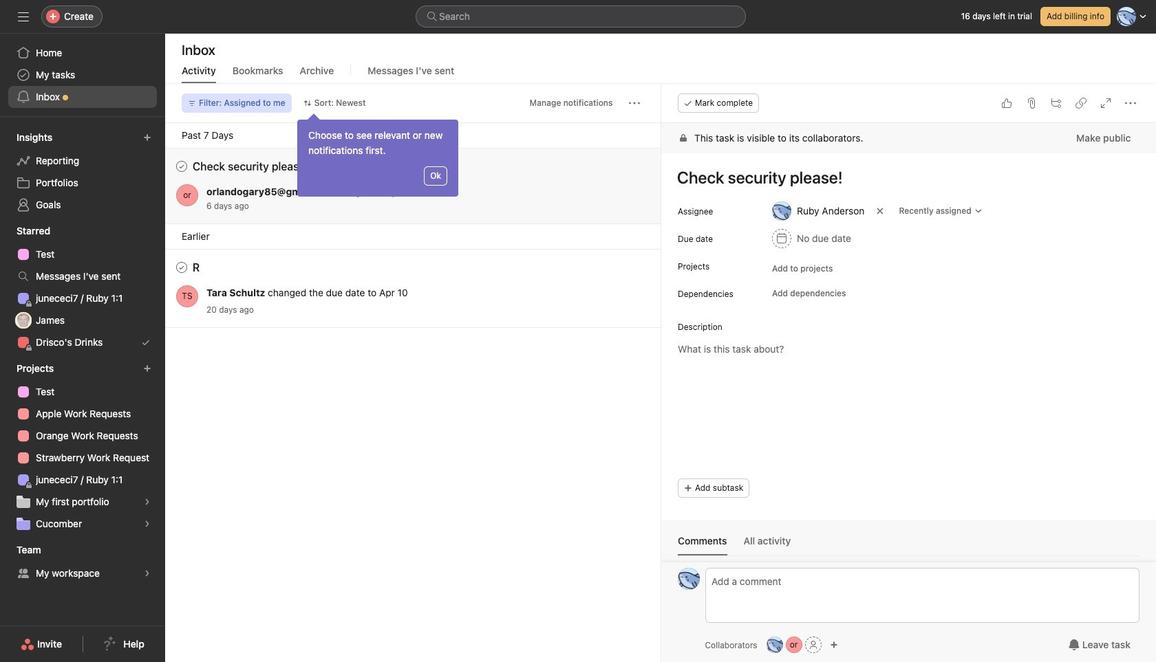 Task type: vqa. For each thing, say whether or not it's contained in the screenshot.
connected
no



Task type: locate. For each thing, give the bounding box(es) containing it.
open user profile image
[[176, 286, 198, 308], [677, 568, 699, 590]]

1 vertical spatial open user profile image
[[677, 568, 699, 590]]

tooltip
[[297, 116, 458, 197]]

0 vertical spatial open user profile image
[[176, 286, 198, 308]]

0 likes. click to like this task image
[[1001, 98, 1012, 109]]

tab list inside check security please! dialog
[[677, 534, 1140, 557]]

copy task link image
[[1075, 98, 1086, 109]]

see details, my workspace image
[[143, 570, 151, 578]]

Task Name text field
[[668, 162, 1140, 193]]

1 horizontal spatial add or remove collaborators image
[[786, 637, 802, 654]]

global element
[[0, 34, 165, 116]]

check security please! dialog
[[661, 84, 1156, 663]]

main content
[[661, 123, 1156, 663]]

list box
[[416, 6, 746, 28]]

open user profile image
[[176, 184, 198, 206]]

hide sidebar image
[[18, 11, 29, 22]]

teams element
[[0, 538, 165, 588]]

projects element
[[0, 356, 165, 538]]

full screen image
[[1100, 98, 1111, 109]]

1 horizontal spatial open user profile image
[[677, 568, 699, 590]]

see details, my first portfolio image
[[143, 498, 151, 506]]

tab list
[[677, 534, 1140, 557]]

add or remove collaborators image
[[766, 637, 783, 654], [786, 637, 802, 654], [830, 641, 838, 650]]



Task type: describe. For each thing, give the bounding box(es) containing it.
insights element
[[0, 125, 165, 219]]

0 horizontal spatial add or remove collaborators image
[[766, 637, 783, 654]]

more actions image
[[629, 98, 640, 109]]

2 horizontal spatial add or remove collaborators image
[[830, 641, 838, 650]]

sort: newest image
[[303, 99, 312, 107]]

add subtask image
[[1050, 98, 1061, 109]]

starred element
[[0, 219, 165, 356]]

more actions for this task image
[[1124, 98, 1135, 109]]

new insights image
[[143, 133, 151, 142]]

remove assignee image
[[876, 207, 884, 215]]

see details, cucomber image
[[143, 520, 151, 528]]

0 horizontal spatial open user profile image
[[176, 286, 198, 308]]

attachments: add a file to this task, check security please! image
[[1025, 98, 1036, 109]]

new project or portfolio image
[[143, 365, 151, 373]]



